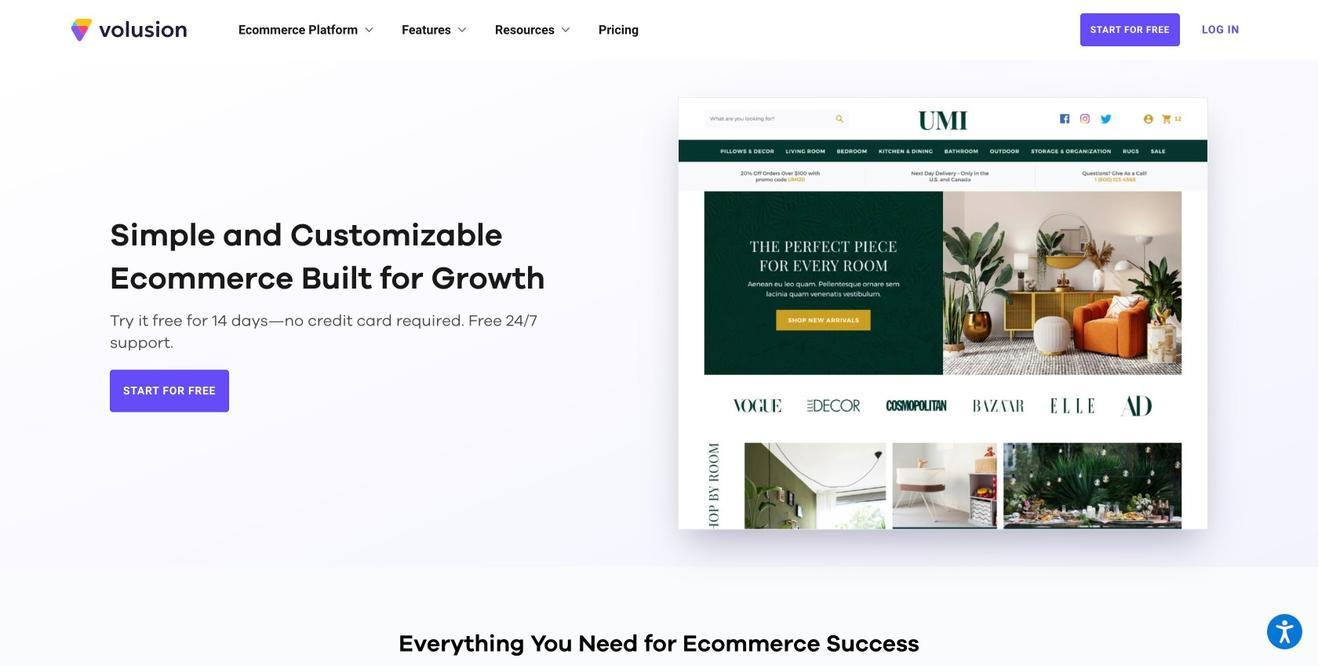 Task type: vqa. For each thing, say whether or not it's contained in the screenshot.
Open accessiBe: accessibility options, statement and help image
yes



Task type: describe. For each thing, give the bounding box(es) containing it.
open accessibe: accessibility options, statement and help image
[[1277, 621, 1294, 644]]



